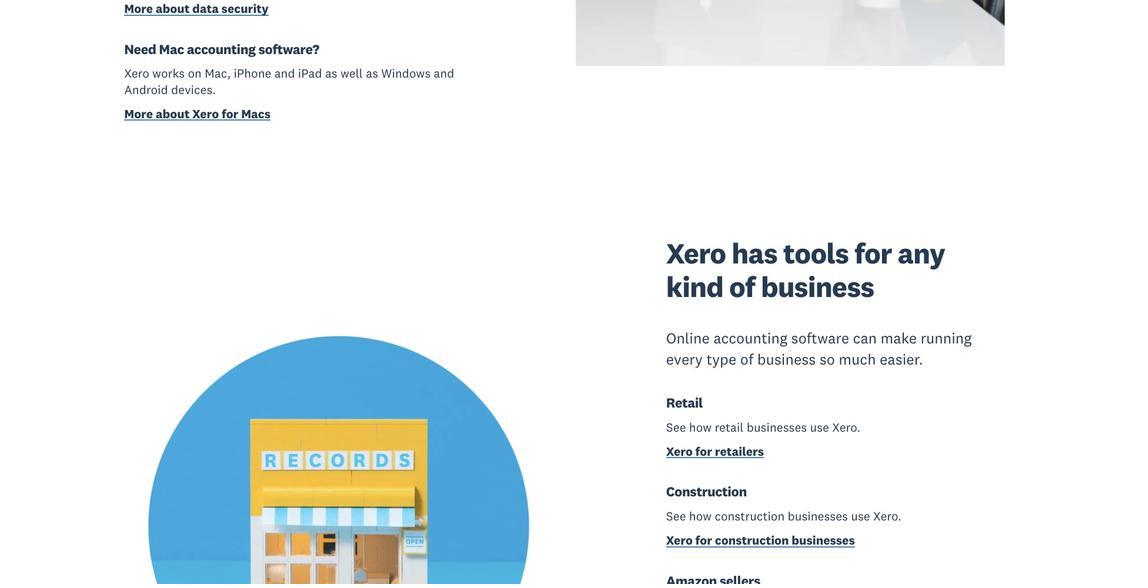 Task type: describe. For each thing, give the bounding box(es) containing it.
of inside "xero has tools for any kind of business"
[[730, 269, 756, 305]]

more for more about xero for macs
[[124, 106, 153, 122]]

xero for retailers
[[667, 444, 764, 460]]

how for construction
[[690, 508, 712, 524]]

data
[[192, 1, 219, 17]]

for down construction
[[696, 533, 713, 549]]

software?
[[259, 40, 319, 57]]

about for data
[[156, 1, 190, 17]]

see how retail businesses use xero.
[[667, 419, 861, 435]]

xero for xero for retailers
[[667, 444, 693, 460]]

more for more about data security
[[124, 1, 153, 17]]

see for construction
[[667, 508, 686, 524]]

tools
[[784, 236, 849, 271]]

see how construction businesses use xero.
[[667, 508, 902, 524]]

businesses for retail
[[747, 419, 807, 435]]

on
[[188, 66, 202, 81]]

kind
[[667, 269, 724, 305]]

retail
[[715, 419, 744, 435]]

business inside online accounting software can make running every type of business so much easier.
[[758, 350, 816, 369]]

2 vertical spatial businesses
[[792, 533, 855, 549]]

easier.
[[880, 350, 924, 369]]

construction for how
[[715, 508, 785, 524]]

xero for construction businesses
[[667, 533, 855, 549]]

make
[[881, 329, 917, 348]]

construction
[[667, 483, 747, 500]]

2 and from the left
[[434, 66, 455, 81]]

works
[[152, 66, 185, 81]]

1 and from the left
[[275, 66, 295, 81]]

use for construction
[[852, 508, 871, 524]]

so
[[820, 350, 836, 369]]

more about xero for macs
[[124, 106, 271, 122]]

1 as from the left
[[325, 66, 338, 81]]

construction for for
[[715, 533, 789, 549]]

retailers
[[715, 444, 764, 460]]

accounting inside online accounting software can make running every type of business so much easier.
[[714, 329, 788, 348]]

of inside online accounting software can make running every type of business so much easier.
[[741, 350, 754, 369]]

2 as from the left
[[366, 66, 378, 81]]

xero works on mac, iphone and ipad as well as windows and android devices.
[[124, 66, 455, 98]]

more about data security
[[124, 1, 269, 17]]

online
[[667, 329, 710, 348]]

the xero dashboard displays key business metrics on a laptop and on a phone. image
[[124, 312, 554, 584]]

more about data security link
[[124, 1, 269, 19]]

much
[[839, 350, 877, 369]]

xero. for retail
[[833, 419, 861, 435]]



Task type: locate. For each thing, give the bounding box(es) containing it.
xero.
[[833, 419, 861, 435], [874, 508, 902, 524]]

how down construction
[[690, 508, 712, 524]]

xero. for construction
[[874, 508, 902, 524]]

for inside "xero has tools for any kind of business"
[[855, 236, 892, 271]]

0 vertical spatial use
[[811, 419, 830, 435]]

need
[[124, 40, 156, 57]]

xero for xero works on mac, iphone and ipad as well as windows and android devices.
[[124, 66, 149, 81]]

xero inside "xero has tools for any kind of business"
[[667, 236, 726, 271]]

1 horizontal spatial accounting
[[714, 329, 788, 348]]

xero down devices.
[[192, 106, 219, 122]]

1 vertical spatial businesses
[[788, 508, 849, 524]]

construction down see how construction businesses use xero.
[[715, 533, 789, 549]]

every
[[667, 350, 703, 369]]

construction up xero for construction businesses
[[715, 508, 785, 524]]

2 see from the top
[[667, 508, 686, 524]]

0 vertical spatial accounting
[[187, 40, 256, 57]]

businesses
[[747, 419, 807, 435], [788, 508, 849, 524], [792, 533, 855, 549]]

how for retail
[[690, 419, 712, 435]]

android
[[124, 82, 168, 98]]

0 vertical spatial about
[[156, 1, 190, 17]]

more down android
[[124, 106, 153, 122]]

1 horizontal spatial use
[[852, 508, 871, 524]]

1 vertical spatial how
[[690, 508, 712, 524]]

accounting up mac, on the left
[[187, 40, 256, 57]]

the videos in the xero 101 series display on a laptop screen. image
[[576, 0, 1005, 66]]

more about xero for macs link
[[124, 106, 271, 125]]

more
[[124, 1, 153, 17], [124, 106, 153, 122]]

iphone
[[234, 66, 272, 81]]

accounting
[[187, 40, 256, 57], [714, 329, 788, 348]]

1 vertical spatial business
[[758, 350, 816, 369]]

business inside "xero has tools for any kind of business"
[[761, 269, 875, 305]]

1 about from the top
[[156, 1, 190, 17]]

well
[[341, 66, 363, 81]]

1 vertical spatial construction
[[715, 533, 789, 549]]

business
[[761, 269, 875, 305], [758, 350, 816, 369]]

ipad
[[298, 66, 322, 81]]

need mac accounting software?
[[124, 40, 319, 57]]

1 how from the top
[[690, 419, 712, 435]]

1 horizontal spatial as
[[366, 66, 378, 81]]

can
[[853, 329, 877, 348]]

0 vertical spatial xero.
[[833, 419, 861, 435]]

see down retail at right
[[667, 419, 686, 435]]

about
[[156, 1, 190, 17], [156, 106, 190, 122]]

about down devices.
[[156, 106, 190, 122]]

0 vertical spatial business
[[761, 269, 875, 305]]

1 vertical spatial use
[[852, 508, 871, 524]]

for left any
[[855, 236, 892, 271]]

0 horizontal spatial and
[[275, 66, 295, 81]]

xero for construction businesses link
[[667, 533, 855, 551]]

mac
[[159, 40, 184, 57]]

1 horizontal spatial xero.
[[874, 508, 902, 524]]

xero
[[124, 66, 149, 81], [192, 106, 219, 122], [667, 236, 726, 271], [667, 444, 693, 460], [667, 533, 693, 549]]

more up need
[[124, 1, 153, 17]]

1 vertical spatial of
[[741, 350, 754, 369]]

xero up construction
[[667, 444, 693, 460]]

0 vertical spatial see
[[667, 419, 686, 435]]

0 vertical spatial businesses
[[747, 419, 807, 435]]

mac,
[[205, 66, 231, 81]]

devices.
[[171, 82, 216, 98]]

1 vertical spatial about
[[156, 106, 190, 122]]

for left "macs"
[[222, 106, 239, 122]]

0 horizontal spatial xero.
[[833, 419, 861, 435]]

0 vertical spatial construction
[[715, 508, 785, 524]]

and down software?
[[275, 66, 295, 81]]

2 about from the top
[[156, 106, 190, 122]]

see for retail
[[667, 419, 686, 435]]

xero has tools for any kind of business
[[667, 236, 946, 305]]

1 vertical spatial see
[[667, 508, 686, 524]]

any
[[898, 236, 946, 271]]

2 construction from the top
[[715, 533, 789, 549]]

of
[[730, 269, 756, 305], [741, 350, 754, 369]]

1 vertical spatial xero.
[[874, 508, 902, 524]]

0 vertical spatial more
[[124, 1, 153, 17]]

as right the well
[[366, 66, 378, 81]]

2 more from the top
[[124, 106, 153, 122]]

1 vertical spatial more
[[124, 106, 153, 122]]

of right kind
[[730, 269, 756, 305]]

0 horizontal spatial use
[[811, 419, 830, 435]]

use
[[811, 419, 830, 435], [852, 508, 871, 524]]

and
[[275, 66, 295, 81], [434, 66, 455, 81]]

how up xero for retailers
[[690, 419, 712, 435]]

businesses for construction
[[788, 508, 849, 524]]

construction
[[715, 508, 785, 524], [715, 533, 789, 549]]

has
[[732, 236, 778, 271]]

0 horizontal spatial as
[[325, 66, 338, 81]]

about for xero
[[156, 106, 190, 122]]

0 vertical spatial how
[[690, 419, 712, 435]]

see
[[667, 419, 686, 435], [667, 508, 686, 524]]

xero for retailers link
[[667, 444, 764, 462]]

as left the well
[[325, 66, 338, 81]]

see down construction
[[667, 508, 686, 524]]

xero for xero has tools for any kind of business
[[667, 236, 726, 271]]

for
[[222, 106, 239, 122], [855, 236, 892, 271], [696, 444, 713, 460], [696, 533, 713, 549]]

1 construction from the top
[[715, 508, 785, 524]]

as
[[325, 66, 338, 81], [366, 66, 378, 81]]

software
[[792, 329, 850, 348]]

1 vertical spatial accounting
[[714, 329, 788, 348]]

retail
[[667, 394, 703, 411]]

xero up android
[[124, 66, 149, 81]]

use for retail
[[811, 419, 830, 435]]

xero inside xero works on mac, iphone and ipad as well as windows and android devices.
[[124, 66, 149, 81]]

xero for xero for construction businesses
[[667, 533, 693, 549]]

macs
[[241, 106, 271, 122]]

0 vertical spatial of
[[730, 269, 756, 305]]

type
[[707, 350, 737, 369]]

business down software
[[758, 350, 816, 369]]

0 horizontal spatial accounting
[[187, 40, 256, 57]]

for left the retailers
[[696, 444, 713, 460]]

business up software
[[761, 269, 875, 305]]

online accounting software can make running every type of business so much easier.
[[667, 329, 972, 369]]

1 horizontal spatial and
[[434, 66, 455, 81]]

accounting up type
[[714, 329, 788, 348]]

xero left 'has'
[[667, 236, 726, 271]]

security
[[222, 1, 269, 17]]

of right type
[[741, 350, 754, 369]]

1 see from the top
[[667, 419, 686, 435]]

windows
[[381, 66, 431, 81]]

1 more from the top
[[124, 1, 153, 17]]

running
[[921, 329, 972, 348]]

2 how from the top
[[690, 508, 712, 524]]

about left the data on the left top of the page
[[156, 1, 190, 17]]

and right windows
[[434, 66, 455, 81]]

how
[[690, 419, 712, 435], [690, 508, 712, 524]]

xero down construction
[[667, 533, 693, 549]]



Task type: vqa. For each thing, say whether or not it's contained in the screenshot.
'sales,'
no



